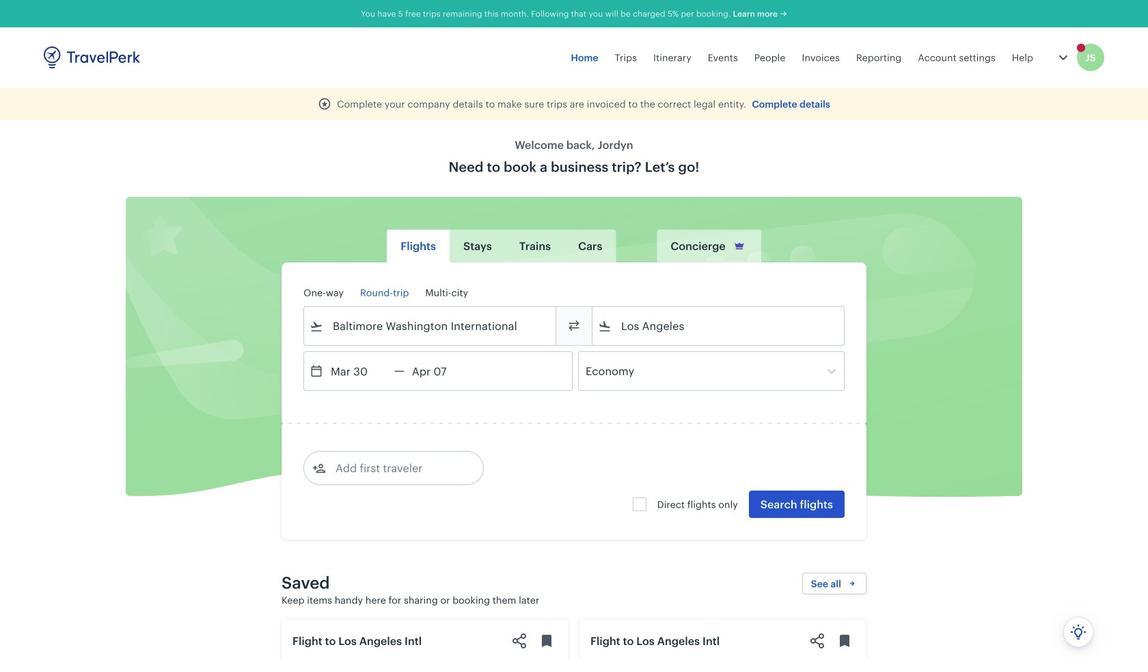 Task type: describe. For each thing, give the bounding box(es) containing it.
Add first traveler search field
[[326, 458, 468, 479]]

Depart text field
[[323, 352, 395, 391]]

From search field
[[323, 315, 538, 337]]



Task type: locate. For each thing, give the bounding box(es) containing it.
Return text field
[[405, 352, 476, 391]]

To search field
[[612, 315, 827, 337]]



